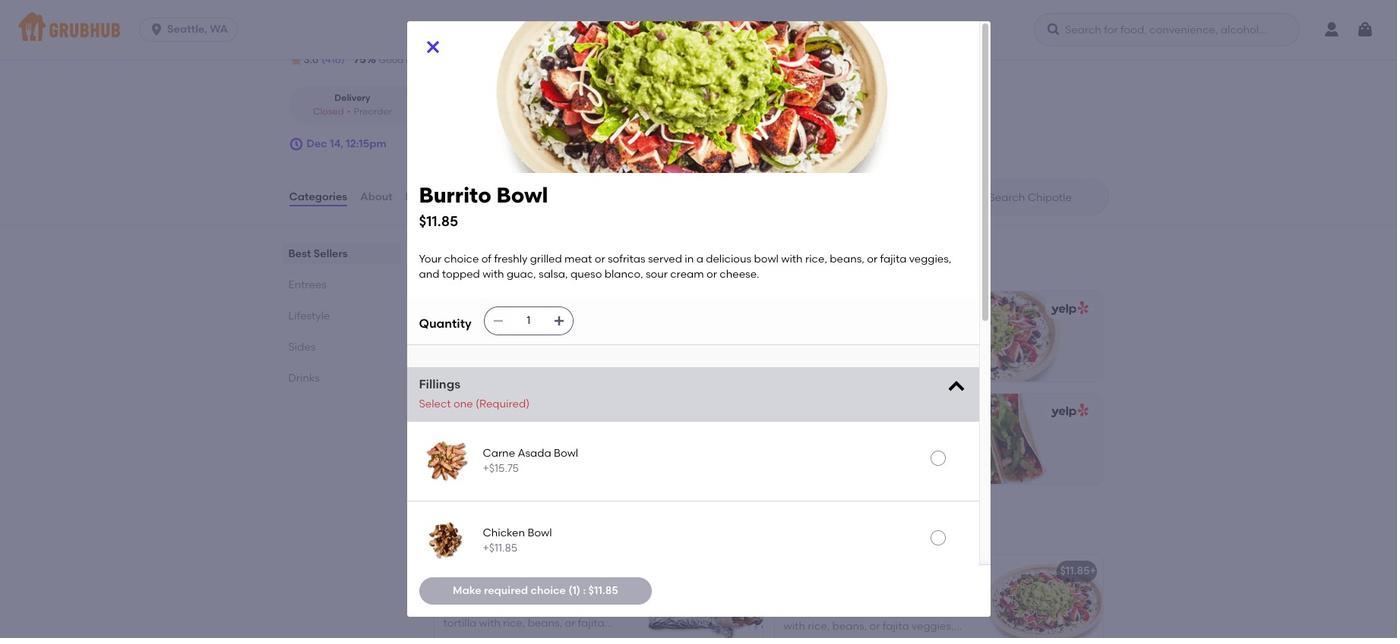 Task type: vqa. For each thing, say whether or not it's contained in the screenshot.
Entrees
yes



Task type: describe. For each thing, give the bounding box(es) containing it.
most
[[431, 265, 456, 278]]

meat for your choice of freshly grilled meat or sofritas served in a delicious bowl with rice, beans, or fajita veggies, and topped with guac, salsa, queso blanco, sour cream or cheese.
[[564, 253, 592, 266]]

&
[[478, 435, 486, 448]]

guac, for your choice of freshly grilled meat or sofritas served in a delicious bowl with rice, beans, or fajita veggies, and topped with guac, salsa, queso blanco, sour cream or cheese.
[[507, 268, 536, 281]]

fillings
[[419, 378, 460, 392]]

carne
[[483, 447, 515, 460]]

seattle, wa
[[167, 23, 228, 36]]

best sellers
[[288, 248, 348, 261]]

veggies, for your choice of freshly grilled meat or sofritas served in a delicious bowl with rice, beans, or fajita veggies, and topped with guac, salsa, queso blanco, sour cream or cheese.
[[909, 253, 951, 266]]

your choice of freshly grilled meat or sofritas served in a delicious bowl with rice, beans, or fajita veggies, and topped with guac, salsa, qu
[[784, 590, 970, 639]]

closed
[[313, 106, 344, 117]]

order
[[609, 55, 633, 65]]

time
[[480, 55, 500, 65]]

delivery
[[334, 93, 370, 104]]

sofritas for your choice of freshly grilled meat or sofritas served in a delicious bowl with rice, beans, or fajita veggies, and topped with guac, salsa, qu
[[784, 605, 821, 618]]

blanco
[[525, 435, 561, 448]]

beans, for your choice of freshly grilled meat or sofritas served in a delicious bowl with rice, beans, or fajita veggies, and topped with guac, salsa, queso blanco, sour cream or cheese.
[[830, 253, 864, 266]]

chips & queso blanco $5.85
[[446, 435, 561, 466]]

chips
[[446, 435, 476, 448]]

80
[[438, 53, 451, 66]]

served for your choice of freshly grilled meat or sofritas served in a delicious bowl with rice, beans, or fajita veggies, and topped with guac, salsa, queso blanco, sour cream or cheese.
[[648, 253, 682, 266]]

topped for your choice of freshly grilled meat or sofritas served in a delicious bowl with rice, beans, or fajita veggies, and topped with guac, salsa, queso blanco, sour cream or cheese.
[[442, 268, 480, 281]]

dec
[[307, 137, 327, 150]]

seattle, wa button
[[139, 17, 244, 42]]

(416)
[[322, 53, 345, 66]]

delivery
[[502, 55, 536, 65]]

of for your choice of freshly grilled meat or sofritas served in a delicious bowl with rice, beans, or fajita veggies, and topped with guac, salsa, queso blanco, sour cream or cheese.
[[481, 253, 492, 266]]

about button
[[359, 170, 393, 225]]

delivery closed • preorder
[[313, 93, 392, 117]]

switch location
[[390, 31, 469, 44]]

drinks
[[288, 372, 320, 385]]

choice for your choice of freshly grilled meat or sofritas served in a delicious bowl with rice, beans, or fajita veggies, and topped with guac, salsa, queso blanco, sour cream or cheese.
[[444, 253, 479, 266]]

make
[[453, 585, 481, 598]]

1 horizontal spatial svg image
[[945, 377, 967, 398]]

pickup mi
[[469, 93, 500, 117]]

pickup
[[469, 93, 500, 104]]

blanco,
[[604, 268, 643, 281]]

0 vertical spatial entrees
[[288, 279, 327, 292]]

quantity
[[419, 317, 472, 331]]

fajita for your choice of freshly grilled meat or sofritas served in a delicious bowl with rice, beans, or fajita veggies, and topped with guac, salsa, qu
[[883, 621, 909, 634]]

a for your choice of freshly grilled meat or sofritas served in a delicious bowl with rice, beans, or fajita veggies, and topped with guac, salsa, queso blanco, sour cream or cheese.
[[696, 253, 703, 266]]

rice, for your choice of freshly grilled meat or sofritas served in a delicious bowl with rice, beans, or fajita veggies, and topped with guac, salsa, queso blanco, sour cream or cheese.
[[805, 253, 827, 266]]

burrito for burrito bowl $11.85
[[419, 182, 491, 208]]

about
[[360, 191, 392, 204]]

dec 14, 12:15pm
[[307, 137, 386, 150]]

topped for your choice of freshly grilled meat or sofritas served in a delicious bowl with rice, beans, or fajita veggies, and topped with guac, salsa, qu
[[807, 636, 845, 639]]

queso
[[570, 268, 602, 281]]

correct order
[[573, 55, 633, 65]]

categories button
[[288, 170, 348, 225]]

meat for your choice of freshly grilled meat or sofritas served in a delicious bowl with rice, beans, or fajita veggies, and topped with guac, salsa, qu
[[929, 590, 957, 603]]

bowl for your choice of freshly grilled meat or sofritas served in a delicious bowl with rice, beans, or fajita veggies, and topped with guac, salsa, qu
[[930, 605, 954, 618]]

and for your choice of freshly grilled meat or sofritas served in a delicious bowl with rice, beans, or fajita veggies, and topped with guac, salsa, queso blanco, sour cream or cheese.
[[419, 268, 439, 281]]

categories
[[289, 191, 347, 204]]

$5.85
[[446, 453, 473, 466]]

salsa, for your choice of freshly grilled meat or sofritas served in a delicious bowl with rice, beans, or fajita veggies, and topped with guac, salsa, queso blanco, sour cream or cheese.
[[539, 268, 568, 281]]

your for your choice of freshly grilled meat or sofritas served in a delicious bowl with rice, beans, or fajita veggies, and topped with guac, salsa, queso blanco, sour cream or cheese.
[[419, 253, 441, 266]]

burrito bowl $11.85
[[419, 182, 548, 230]]

on time delivery
[[464, 55, 536, 65]]

(1)
[[568, 585, 580, 598]]

1 horizontal spatial $11.85
[[588, 585, 618, 598]]

mi
[[487, 106, 498, 117]]

switch location button
[[389, 29, 470, 46]]

freshly for your choice of freshly grilled meat or sofritas served in a delicious bowl with rice, beans, or fajita veggies, and topped with guac, salsa, queso blanco, sour cream or cheese.
[[494, 253, 527, 266]]

cream
[[670, 268, 704, 281]]

burrito for burrito bowl
[[854, 333, 889, 345]]

$11.85 inside burrito bowl $11.85
[[419, 212, 458, 230]]

of for your choice of freshly grilled meat or sofritas served in a delicious bowl with rice, beans, or fajita veggies, and topped with guac, salsa, qu
[[846, 590, 856, 603]]

on
[[464, 55, 478, 65]]

sellers for best sellers
[[314, 248, 348, 261]]

chicken bowl image
[[422, 518, 471, 566]]

chicken bowl +$11.85
[[483, 527, 552, 556]]

main navigation navigation
[[0, 0, 1397, 59]]

select
[[419, 398, 451, 411]]

veggies, for your choice of freshly grilled meat or sofritas served in a delicious bowl with rice, beans, or fajita veggies, and topped with guac, salsa, qu
[[912, 621, 954, 634]]

beans, for your choice of freshly grilled meat or sofritas served in a delicious bowl with rice, beans, or fajita veggies, and topped with guac, salsa, qu
[[832, 621, 867, 634]]

bowl for burrito bowl
[[892, 333, 917, 345]]

your choice of freshly grilled meat or sofritas served in a delicious bowl with rice, beans, or fajita veggies, and topped with guac, salsa, queso blanco, sour cream or cheese.
[[419, 253, 954, 281]]

lifestyle
[[288, 310, 330, 323]]

burrito button
[[434, 556, 762, 639]]

:
[[583, 585, 586, 598]]

73
[[548, 53, 560, 66]]

delicious for your choice of freshly grilled meat or sofritas served in a delicious bowl with rice, beans, or fajita veggies, and topped with guac, salsa, queso blanco, sour cream or cheese.
[[706, 253, 751, 266]]

required
[[484, 585, 528, 598]]



Task type: locate. For each thing, give the bounding box(es) containing it.
fajita
[[880, 253, 907, 266], [883, 621, 909, 634]]

75
[[354, 53, 366, 66]]

and for your choice of freshly grilled meat or sofritas served in a delicious bowl with rice, beans, or fajita veggies, and topped with guac, salsa, qu
[[784, 636, 804, 639]]

veggies, inside your choice of freshly grilled meat or sofritas served in a delicious bowl with rice, beans, or fajita veggies, and topped with guac, salsa, queso blanco, sour cream or cheese.
[[909, 253, 951, 266]]

1 vertical spatial veggies,
[[912, 621, 954, 634]]

sofritas for your choice of freshly grilled meat or sofritas served in a delicious bowl with rice, beans, or fajita veggies, and topped with guac, salsa, queso blanco, sour cream or cheese.
[[608, 253, 645, 266]]

sellers inside best sellers most ordered on grubhub
[[470, 244, 523, 263]]

0 vertical spatial topped
[[442, 268, 480, 281]]

0 vertical spatial a
[[696, 253, 703, 266]]

burrito inside burrito bowl $11.85
[[419, 182, 491, 208]]

•
[[347, 106, 350, 117]]

1 horizontal spatial entrees
[[431, 520, 491, 539]]

Input item quantity number field
[[512, 308, 545, 335]]

1 horizontal spatial of
[[846, 590, 856, 603]]

2 yelp image from the top
[[1049, 404, 1089, 419]]

0 vertical spatial grilled
[[530, 253, 562, 266]]

1 vertical spatial beans,
[[832, 621, 867, 634]]

0 vertical spatial freshly
[[494, 253, 527, 266]]

best up most
[[431, 244, 466, 263]]

0 vertical spatial bowl
[[754, 253, 779, 266]]

0 horizontal spatial entrees
[[288, 279, 327, 292]]

your inside the "your choice of freshly grilled meat or sofritas served in a delicious bowl with rice, beans, or fajita veggies, and topped with guac, salsa, qu"
[[784, 590, 806, 603]]

search icon image
[[964, 188, 983, 207]]

your inside your choice of freshly grilled meat or sofritas served in a delicious bowl with rice, beans, or fajita veggies, and topped with guac, salsa, queso blanco, sour cream or cheese.
[[419, 253, 441, 266]]

1 vertical spatial a
[[872, 605, 879, 618]]

bowl inside burrito bowl $11.85
[[496, 182, 548, 208]]

reviews
[[405, 191, 448, 204]]

burrito bowl button
[[843, 292, 1103, 382]]

0 horizontal spatial choice
[[444, 253, 479, 266]]

1 horizontal spatial in
[[861, 605, 870, 618]]

carne asada bowl +$15.75
[[483, 447, 578, 476]]

delicious inside your choice of freshly grilled meat or sofritas served in a delicious bowl with rice, beans, or fajita veggies, and topped with guac, salsa, queso blanco, sour cream or cheese.
[[706, 253, 751, 266]]

0 vertical spatial meat
[[564, 253, 592, 266]]

cheese.
[[720, 268, 759, 281]]

grilled for your choice of freshly grilled meat or sofritas served in a delicious bowl with rice, beans, or fajita veggies, and topped with guac, salsa, queso blanco, sour cream or cheese.
[[530, 253, 562, 266]]

salsa, inside the "your choice of freshly grilled meat or sofritas served in a delicious bowl with rice, beans, or fajita veggies, and topped with guac, salsa, qu"
[[903, 636, 933, 639]]

svg image
[[1356, 21, 1374, 39], [424, 38, 442, 56], [288, 137, 303, 152], [492, 316, 504, 328], [553, 316, 565, 328]]

0 horizontal spatial best
[[288, 248, 311, 261]]

0 vertical spatial in
[[685, 253, 694, 266]]

make required choice (1) : $11.85
[[453, 585, 618, 598]]

1 horizontal spatial a
[[872, 605, 879, 618]]

0 vertical spatial burrito
[[419, 182, 491, 208]]

a
[[696, 253, 703, 266], [872, 605, 879, 618]]

bowl inside chicken bowl +$11.85
[[528, 527, 552, 540]]

dec 14, 12:15pm button
[[288, 131, 386, 158]]

wa
[[210, 23, 228, 36]]

svg image
[[149, 22, 164, 37], [1046, 22, 1061, 37], [945, 377, 967, 398]]

carne asada bowl image
[[422, 438, 471, 486]]

yelp image
[[1049, 302, 1089, 316], [1049, 404, 1089, 419]]

0 vertical spatial your
[[419, 253, 441, 266]]

$11.85
[[419, 212, 458, 230], [1060, 565, 1090, 578], [588, 585, 618, 598]]

1 yelp image from the top
[[1049, 302, 1089, 316]]

1 horizontal spatial your
[[784, 590, 806, 603]]

option group
[[288, 86, 549, 125]]

(required)
[[476, 398, 530, 411]]

bowl for chicken bowl +$11.85
[[528, 527, 552, 540]]

0 horizontal spatial bowl
[[754, 253, 779, 266]]

freshly for your choice of freshly grilled meat or sofritas served in a delicious bowl with rice, beans, or fajita veggies, and topped with guac, salsa, qu
[[859, 590, 892, 603]]

location
[[427, 31, 469, 44]]

delicious
[[706, 253, 751, 266], [882, 605, 927, 618]]

1 horizontal spatial delicious
[[882, 605, 927, 618]]

0 horizontal spatial a
[[696, 253, 703, 266]]

1 vertical spatial $11.85
[[1060, 565, 1090, 578]]

grilled inside your choice of freshly grilled meat or sofritas served in a delicious bowl with rice, beans, or fajita veggies, and topped with guac, salsa, queso blanco, sour cream or cheese.
[[530, 253, 562, 266]]

12:15pm
[[346, 137, 386, 150]]

topped inside your choice of freshly grilled meat or sofritas served in a delicious bowl with rice, beans, or fajita veggies, and topped with guac, salsa, queso blanco, sour cream or cheese.
[[442, 268, 480, 281]]

chicken
[[483, 527, 525, 540]]

yelp image inside burrito bowl button
[[1049, 302, 1089, 316]]

0 vertical spatial $11.85
[[419, 212, 458, 230]]

best
[[431, 244, 466, 263], [288, 248, 311, 261]]

entrees up +$11.85
[[431, 520, 491, 539]]

1 horizontal spatial guac,
[[871, 636, 901, 639]]

bowl for burrito bowl $11.85
[[496, 182, 548, 208]]

guac, inside the "your choice of freshly grilled meat or sofritas served in a delicious bowl with rice, beans, or fajita veggies, and topped with guac, salsa, qu"
[[871, 636, 901, 639]]

1 vertical spatial your
[[784, 590, 806, 603]]

served inside the "your choice of freshly grilled meat or sofritas served in a delicious bowl with rice, beans, or fajita veggies, and topped with guac, salsa, qu"
[[824, 605, 858, 618]]

rice, inside the "your choice of freshly grilled meat or sofritas served in a delicious bowl with rice, beans, or fajita veggies, and topped with guac, salsa, qu"
[[808, 621, 830, 634]]

switch
[[390, 31, 424, 44]]

+$15.75
[[483, 463, 519, 476]]

grubhub
[[518, 265, 564, 278]]

in
[[685, 253, 694, 266], [861, 605, 870, 618]]

with
[[781, 253, 803, 266], [482, 268, 504, 281], [784, 621, 805, 634], [847, 636, 869, 639]]

fajita for your choice of freshly grilled meat or sofritas served in a delicious bowl with rice, beans, or fajita veggies, and topped with guac, salsa, queso blanco, sour cream or cheese.
[[880, 253, 907, 266]]

freshly
[[494, 253, 527, 266], [859, 590, 892, 603]]

veggies, inside the "your choice of freshly grilled meat or sofritas served in a delicious bowl with rice, beans, or fajita veggies, and topped with guac, salsa, qu"
[[912, 621, 954, 634]]

choice for your choice of freshly grilled meat or sofritas served in a delicious bowl with rice, beans, or fajita veggies, and topped with guac, salsa, qu
[[809, 590, 843, 603]]

1 vertical spatial guac,
[[871, 636, 901, 639]]

bowl for your choice of freshly grilled meat or sofritas served in a delicious bowl with rice, beans, or fajita veggies, and topped with guac, salsa, queso blanco, sour cream or cheese.
[[754, 253, 779, 266]]

guac, for your choice of freshly grilled meat or sofritas served in a delicious bowl with rice, beans, or fajita veggies, and topped with guac, salsa, qu
[[871, 636, 901, 639]]

0 horizontal spatial served
[[648, 253, 682, 266]]

good
[[379, 55, 404, 65]]

sofritas
[[608, 253, 645, 266], [784, 605, 821, 618]]

0 horizontal spatial svg image
[[149, 22, 164, 37]]

fajita inside the "your choice of freshly grilled meat or sofritas served in a delicious bowl with rice, beans, or fajita veggies, and topped with guac, salsa, qu"
[[883, 621, 909, 634]]

good food
[[379, 55, 426, 65]]

0 vertical spatial served
[[648, 253, 682, 266]]

1 vertical spatial meat
[[929, 590, 957, 603]]

1 horizontal spatial served
[[824, 605, 858, 618]]

1 horizontal spatial topped
[[807, 636, 845, 639]]

of inside the "your choice of freshly grilled meat or sofritas served in a delicious bowl with rice, beans, or fajita veggies, and topped with guac, salsa, qu"
[[846, 590, 856, 603]]

0 vertical spatial fajita
[[880, 253, 907, 266]]

correct
[[573, 55, 607, 65]]

1 vertical spatial entrees
[[431, 520, 491, 539]]

14,
[[330, 137, 343, 150]]

salsa,
[[539, 268, 568, 281], [903, 636, 933, 639]]

1 horizontal spatial freshly
[[859, 590, 892, 603]]

best down categories button
[[288, 248, 311, 261]]

2 vertical spatial burrito
[[443, 565, 479, 578]]

1 vertical spatial topped
[[807, 636, 845, 639]]

burrito
[[419, 182, 491, 208], [854, 333, 889, 345], [443, 565, 479, 578]]

preorder
[[354, 106, 392, 117]]

0 vertical spatial delicious
[[706, 253, 751, 266]]

bowl inside button
[[892, 333, 917, 345]]

1 vertical spatial yelp image
[[1049, 404, 1089, 419]]

svg image inside dec 14, 12:15pm button
[[288, 137, 303, 152]]

queso
[[489, 435, 522, 448]]

salsa, for your choice of freshly grilled meat or sofritas served in a delicious bowl with rice, beans, or fajita veggies, and topped with guac, salsa, qu
[[903, 636, 933, 639]]

2 vertical spatial $11.85
[[588, 585, 618, 598]]

2 horizontal spatial $11.85
[[1060, 565, 1090, 578]]

svg image inside the main navigation navigation
[[1356, 21, 1374, 39]]

delicious inside the "your choice of freshly grilled meat or sofritas served in a delicious bowl with rice, beans, or fajita veggies, and topped with guac, salsa, qu"
[[882, 605, 927, 618]]

1 vertical spatial grilled
[[895, 590, 927, 603]]

sour
[[646, 268, 668, 281]]

ordered
[[458, 265, 500, 278]]

0 horizontal spatial and
[[419, 268, 439, 281]]

1 horizontal spatial grilled
[[895, 590, 927, 603]]

freshly inside the "your choice of freshly grilled meat or sofritas served in a delicious bowl with rice, beans, or fajita veggies, and topped with guac, salsa, qu"
[[859, 590, 892, 603]]

1 vertical spatial bowl
[[930, 605, 954, 618]]

and inside the "your choice of freshly grilled meat or sofritas served in a delicious bowl with rice, beans, or fajita veggies, and topped with guac, salsa, qu"
[[784, 636, 804, 639]]

guac, inside your choice of freshly grilled meat or sofritas served in a delicious bowl with rice, beans, or fajita veggies, and topped with guac, salsa, queso blanco, sour cream or cheese.
[[507, 268, 536, 281]]

bowl inside the "your choice of freshly grilled meat or sofritas served in a delicious bowl with rice, beans, or fajita veggies, and topped with guac, salsa, qu"
[[930, 605, 954, 618]]

0 horizontal spatial in
[[685, 253, 694, 266]]

on
[[502, 265, 515, 278]]

sofritas inside your choice of freshly grilled meat or sofritas served in a delicious bowl with rice, beans, or fajita veggies, and topped with guac, salsa, queso blanco, sour cream or cheese.
[[608, 253, 645, 266]]

sellers
[[470, 244, 523, 263], [314, 248, 348, 261]]

1 horizontal spatial sellers
[[470, 244, 523, 263]]

served for your choice of freshly grilled meat or sofritas served in a delicious bowl with rice, beans, or fajita veggies, and topped with guac, salsa, qu
[[824, 605, 858, 618]]

beans, inside the "your choice of freshly grilled meat or sofritas served in a delicious bowl with rice, beans, or fajita veggies, and topped with guac, salsa, qu"
[[832, 621, 867, 634]]

best sellers most ordered on grubhub
[[431, 244, 564, 278]]

freshly inside your choice of freshly grilled meat or sofritas served in a delicious bowl with rice, beans, or fajita veggies, and topped with guac, salsa, queso blanco, sour cream or cheese.
[[494, 253, 527, 266]]

0 horizontal spatial freshly
[[494, 253, 527, 266]]

1 vertical spatial fajita
[[883, 621, 909, 634]]

burrito image
[[648, 556, 762, 639]]

in for your choice of freshly grilled meat or sofritas served in a delicious bowl with rice, beans, or fajita veggies, and topped with guac, salsa, queso blanco, sour cream or cheese.
[[685, 253, 694, 266]]

burrito bowl
[[854, 333, 917, 345]]

1 horizontal spatial and
[[784, 636, 804, 639]]

1 vertical spatial rice,
[[808, 621, 830, 634]]

sellers up on
[[470, 244, 523, 263]]

sides
[[288, 341, 316, 354]]

3.6
[[303, 53, 319, 66]]

0 vertical spatial of
[[481, 253, 492, 266]]

0 vertical spatial and
[[419, 268, 439, 281]]

fillings select one (required)
[[419, 378, 530, 411]]

or
[[595, 253, 605, 266], [867, 253, 878, 266], [707, 268, 717, 281], [959, 590, 970, 603], [869, 621, 880, 634]]

served inside your choice of freshly grilled meat or sofritas served in a delicious bowl with rice, beans, or fajita veggies, and topped with guac, salsa, queso blanco, sour cream or cheese.
[[648, 253, 682, 266]]

0 horizontal spatial $11.85
[[419, 212, 458, 230]]

1 horizontal spatial choice
[[531, 585, 566, 598]]

2 horizontal spatial choice
[[809, 590, 843, 603]]

sellers for best sellers most ordered on grubhub
[[470, 244, 523, 263]]

bowl
[[754, 253, 779, 266], [930, 605, 954, 618]]

meat inside your choice of freshly grilled meat or sofritas served in a delicious bowl with rice, beans, or fajita veggies, and topped with guac, salsa, queso blanco, sour cream or cheese.
[[564, 253, 592, 266]]

and
[[419, 268, 439, 281], [784, 636, 804, 639]]

topped inside the "your choice of freshly grilled meat or sofritas served in a delicious bowl with rice, beans, or fajita veggies, and topped with guac, salsa, qu"
[[807, 636, 845, 639]]

1 horizontal spatial bowl
[[930, 605, 954, 618]]

delicious for your choice of freshly grilled meat or sofritas served in a delicious bowl with rice, beans, or fajita veggies, and topped with guac, salsa, qu
[[882, 605, 927, 618]]

0 horizontal spatial meat
[[564, 253, 592, 266]]

1 vertical spatial freshly
[[859, 590, 892, 603]]

1 horizontal spatial sofritas
[[784, 605, 821, 618]]

0 vertical spatial rice,
[[805, 253, 827, 266]]

grilled inside the "your choice of freshly grilled meat or sofritas served in a delicious bowl with rice, beans, or fajita veggies, and topped with guac, salsa, qu"
[[895, 590, 927, 603]]

0 vertical spatial sofritas
[[608, 253, 645, 266]]

and inside your choice of freshly grilled meat or sofritas served in a delicious bowl with rice, beans, or fajita veggies, and topped with guac, salsa, queso blanco, sour cream or cheese.
[[419, 268, 439, 281]]

1 vertical spatial in
[[861, 605, 870, 618]]

entrees
[[288, 279, 327, 292], [431, 520, 491, 539]]

rice, for your choice of freshly grilled meat or sofritas served in a delicious bowl with rice, beans, or fajita veggies, and topped with guac, salsa, qu
[[808, 621, 830, 634]]

meat inside the "your choice of freshly grilled meat or sofritas served in a delicious bowl with rice, beans, or fajita veggies, and topped with guac, salsa, qu"
[[929, 590, 957, 603]]

1 vertical spatial salsa,
[[903, 636, 933, 639]]

salsa, inside your choice of freshly grilled meat or sofritas served in a delicious bowl with rice, beans, or fajita veggies, and topped with guac, salsa, queso blanco, sour cream or cheese.
[[539, 268, 568, 281]]

veggies,
[[909, 253, 951, 266], [912, 621, 954, 634]]

best for best sellers most ordered on grubhub
[[431, 244, 466, 263]]

0 vertical spatial salsa,
[[539, 268, 568, 281]]

option group containing delivery closed • preorder
[[288, 86, 549, 125]]

your for your choice of freshly grilled meat or sofritas served in a delicious bowl with rice, beans, or fajita veggies, and topped with guac, salsa, qu
[[784, 590, 806, 603]]

a inside the "your choice of freshly grilled meat or sofritas served in a delicious bowl with rice, beans, or fajita veggies, and topped with guac, salsa, qu"
[[872, 605, 879, 618]]

a inside your choice of freshly grilled meat or sofritas served in a delicious bowl with rice, beans, or fajita veggies, and topped with guac, salsa, queso blanco, sour cream or cheese.
[[696, 253, 703, 266]]

sofritas inside the "your choice of freshly grilled meat or sofritas served in a delicious bowl with rice, beans, or fajita veggies, and topped with guac, salsa, qu"
[[784, 605, 821, 618]]

0 vertical spatial guac,
[[507, 268, 536, 281]]

topped
[[442, 268, 480, 281], [807, 636, 845, 639]]

grilled for your choice of freshly grilled meat or sofritas served in a delicious bowl with rice, beans, or fajita veggies, and topped with guac, salsa, qu
[[895, 590, 927, 603]]

0 vertical spatial beans,
[[830, 253, 864, 266]]

burrito bowl image
[[989, 556, 1103, 639]]

in for your choice of freshly grilled meat or sofritas served in a delicious bowl with rice, beans, or fajita veggies, and topped with guac, salsa, qu
[[861, 605, 870, 618]]

0 horizontal spatial of
[[481, 253, 492, 266]]

served
[[648, 253, 682, 266], [824, 605, 858, 618]]

0 horizontal spatial guac,
[[507, 268, 536, 281]]

burrito for burrito
[[443, 565, 479, 578]]

in inside the "your choice of freshly grilled meat or sofritas served in a delicious bowl with rice, beans, or fajita veggies, and topped with guac, salsa, qu"
[[861, 605, 870, 618]]

0 vertical spatial veggies,
[[909, 253, 951, 266]]

1 vertical spatial sofritas
[[784, 605, 821, 618]]

0 horizontal spatial your
[[419, 253, 441, 266]]

+
[[1090, 565, 1096, 578]]

guac,
[[507, 268, 536, 281], [871, 636, 901, 639]]

0 horizontal spatial salsa,
[[539, 268, 568, 281]]

grilled
[[530, 253, 562, 266], [895, 590, 927, 603]]

1 vertical spatial delicious
[[882, 605, 927, 618]]

0 horizontal spatial sofritas
[[608, 253, 645, 266]]

svg image inside seattle, wa button
[[149, 22, 164, 37]]

in inside your choice of freshly grilled meat or sofritas served in a delicious bowl with rice, beans, or fajita veggies, and topped with guac, salsa, queso blanco, sour cream or cheese.
[[685, 253, 694, 266]]

food
[[406, 55, 426, 65]]

reviews button
[[405, 170, 448, 225]]

0 horizontal spatial sellers
[[314, 248, 348, 261]]

bowl inside your choice of freshly grilled meat or sofritas served in a delicious bowl with rice, beans, or fajita veggies, and topped with guac, salsa, queso blanco, sour cream or cheese.
[[754, 253, 779, 266]]

0 horizontal spatial delicious
[[706, 253, 751, 266]]

1 horizontal spatial best
[[431, 244, 466, 263]]

1 vertical spatial of
[[846, 590, 856, 603]]

$11.85 +
[[1060, 565, 1096, 578]]

1 vertical spatial burrito
[[854, 333, 889, 345]]

star icon image
[[288, 53, 303, 68]]

bowl
[[496, 182, 548, 208], [892, 333, 917, 345], [554, 447, 578, 460], [528, 527, 552, 540]]

seattle,
[[167, 23, 207, 36]]

meat
[[564, 253, 592, 266], [929, 590, 957, 603]]

0 horizontal spatial topped
[[442, 268, 480, 281]]

+$11.85
[[483, 543, 517, 556]]

1 vertical spatial and
[[784, 636, 804, 639]]

rice, inside your choice of freshly grilled meat or sofritas served in a delicious bowl with rice, beans, or fajita veggies, and topped with guac, salsa, queso blanco, sour cream or cheese.
[[805, 253, 827, 266]]

asada
[[518, 447, 551, 460]]

2 horizontal spatial svg image
[[1046, 22, 1061, 37]]

your
[[419, 253, 441, 266], [784, 590, 806, 603]]

bowl inside carne asada bowl +$15.75
[[554, 447, 578, 460]]

choice inside your choice of freshly grilled meat or sofritas served in a delicious bowl with rice, beans, or fajita veggies, and topped with guac, salsa, queso blanco, sour cream or cheese.
[[444, 253, 479, 266]]

Search Chipotle search field
[[987, 191, 1103, 205]]

best inside best sellers most ordered on grubhub
[[431, 244, 466, 263]]

of inside your choice of freshly grilled meat or sofritas served in a delicious bowl with rice, beans, or fajita veggies, and topped with guac, salsa, queso blanco, sour cream or cheese.
[[481, 253, 492, 266]]

choice inside the "your choice of freshly grilled meat or sofritas served in a delicious bowl with rice, beans, or fajita veggies, and topped with guac, salsa, qu"
[[809, 590, 843, 603]]

1 horizontal spatial salsa,
[[903, 636, 933, 639]]

one
[[453, 398, 473, 411]]

fajita inside your choice of freshly grilled meat or sofritas served in a delicious bowl with rice, beans, or fajita veggies, and topped with guac, salsa, queso blanco, sour cream or cheese.
[[880, 253, 907, 266]]

1 horizontal spatial meat
[[929, 590, 957, 603]]

0 horizontal spatial grilled
[[530, 253, 562, 266]]

best for best sellers
[[288, 248, 311, 261]]

beans, inside your choice of freshly grilled meat or sofritas served in a delicious bowl with rice, beans, or fajita veggies, and topped with guac, salsa, queso blanco, sour cream or cheese.
[[830, 253, 864, 266]]

a for your choice of freshly grilled meat or sofritas served in a delicious bowl with rice, beans, or fajita veggies, and topped with guac, salsa, qu
[[872, 605, 879, 618]]

0 vertical spatial yelp image
[[1049, 302, 1089, 316]]

entrees up lifestyle
[[288, 279, 327, 292]]

1 vertical spatial served
[[824, 605, 858, 618]]

sellers down categories button
[[314, 248, 348, 261]]



